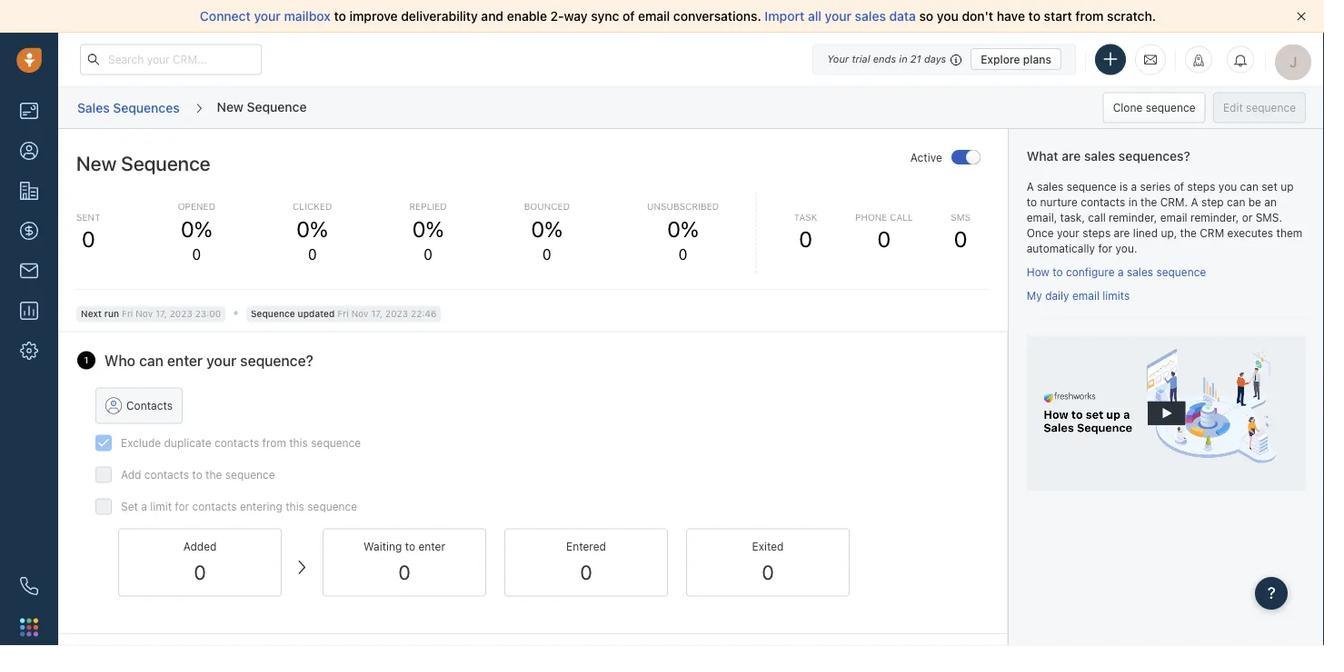 Task type: locate. For each thing, give the bounding box(es) containing it.
in inside a sales sequence is a series of steps you can set up to nurture contacts in the crm. a step can be an email, task, call reminder, email reminder, or sms. once your steps are lined up, the crm executes them automatically for you.
[[1129, 196, 1138, 208]]

1 nov from the left
[[136, 309, 153, 319]]

1 vertical spatial new
[[76, 151, 117, 175]]

this
[[289, 437, 308, 449], [286, 500, 304, 513]]

the down series
[[1141, 196, 1158, 208]]

from up entering
[[262, 437, 286, 449]]

1 horizontal spatial you
[[1219, 180, 1238, 193]]

of
[[623, 9, 635, 24], [1174, 180, 1185, 193]]

0 vertical spatial new sequence
[[217, 99, 307, 114]]

1 vertical spatial email
[[1161, 211, 1188, 224]]

phone call 0
[[855, 212, 913, 252]]

connect your mailbox link
[[200, 9, 334, 24]]

nurture
[[1041, 196, 1078, 208]]

5 % from the left
[[681, 216, 699, 242]]

2 nov from the left
[[351, 309, 369, 319]]

0 vertical spatial new
[[217, 99, 244, 114]]

steps
[[1188, 180, 1216, 193], [1083, 227, 1111, 240]]

automatically
[[1027, 242, 1096, 255]]

you up step
[[1219, 180, 1238, 193]]

entering
[[240, 500, 283, 513]]

1 horizontal spatial fri
[[338, 309, 349, 319]]

next run fri nov 17, 2023 23:00
[[81, 309, 221, 319]]

0 vertical spatial can
[[1241, 180, 1259, 193]]

fri for fri nov 17, 2023 22:46
[[338, 309, 349, 319]]

your inside a sales sequence is a series of steps you can set up to nurture contacts in the crm. a step can be an email, task, call reminder, email reminder, or sms. once your steps are lined up, the crm executes them automatically for you.
[[1057, 227, 1080, 240]]

17, left "23:00"
[[156, 309, 167, 319]]

sales up the nurture
[[1038, 180, 1064, 193]]

nov
[[136, 309, 153, 319], [351, 309, 369, 319]]

0 vertical spatial in
[[899, 53, 908, 65]]

%
[[194, 216, 212, 242], [310, 216, 328, 242], [426, 216, 444, 242], [545, 216, 563, 242], [681, 216, 699, 242]]

sequences
[[113, 100, 180, 115]]

can
[[1241, 180, 1259, 193], [1227, 196, 1246, 208], [139, 352, 164, 369]]

0 inside phone call 0
[[878, 227, 891, 252]]

1 vertical spatial from
[[262, 437, 286, 449]]

0 horizontal spatial in
[[899, 53, 908, 65]]

can right who
[[139, 352, 164, 369]]

fri right "run"
[[122, 309, 133, 319]]

or
[[1243, 211, 1253, 224]]

a left step
[[1191, 196, 1199, 208]]

email
[[638, 9, 670, 24], [1161, 211, 1188, 224], [1073, 289, 1100, 302]]

sales inside a sales sequence is a series of steps you can set up to nurture contacts in the crm. a step can be an email, task, call reminder, email reminder, or sms. once your steps are lined up, the crm executes them automatically for you.
[[1038, 180, 1064, 193]]

1 horizontal spatial are
[[1114, 227, 1131, 240]]

0 horizontal spatial email
[[638, 9, 670, 24]]

2 reminder, from the left
[[1191, 211, 1239, 224]]

% inside clicked 0 % 0
[[310, 216, 328, 242]]

2 vertical spatial the
[[206, 468, 222, 481]]

2 vertical spatial a
[[141, 500, 147, 513]]

0 vertical spatial from
[[1076, 9, 1104, 24]]

17, for 23:00
[[156, 309, 167, 319]]

contacts up call
[[1081, 196, 1126, 208]]

in left 21
[[899, 53, 908, 65]]

1 vertical spatial you
[[1219, 180, 1238, 193]]

set
[[1262, 180, 1278, 193]]

1 % from the left
[[194, 216, 212, 242]]

set a limit for contacts entering this sequence
[[121, 500, 357, 513]]

sequence up the opened
[[121, 151, 211, 175]]

% for opened 0 % 0
[[194, 216, 212, 242]]

contacts right duplicate
[[215, 437, 259, 449]]

steps up step
[[1188, 180, 1216, 193]]

is
[[1120, 180, 1128, 193]]

bounced 0 % 0
[[524, 201, 570, 263]]

connect your mailbox to improve deliverability and enable 2-way sync of email conversations. import all your sales data so you don't have to start from scratch.
[[200, 9, 1157, 24]]

0 horizontal spatial steps
[[1083, 227, 1111, 240]]

my daily email limits link
[[1027, 289, 1130, 302]]

1 vertical spatial of
[[1174, 180, 1185, 193]]

email down configure
[[1073, 289, 1100, 302]]

deliverability
[[401, 9, 478, 24]]

1 horizontal spatial of
[[1174, 180, 1185, 193]]

new sequence down connect your mailbox link
[[217, 99, 307, 114]]

% down unsubscribed
[[681, 216, 699, 242]]

sent 0
[[76, 212, 101, 252]]

reminder,
[[1109, 211, 1158, 224], [1191, 211, 1239, 224]]

sequence down connect your mailbox link
[[247, 99, 307, 114]]

0 horizontal spatial 17,
[[156, 309, 167, 319]]

the right up,
[[1181, 227, 1197, 240]]

sequence?
[[240, 352, 313, 369]]

Search your CRM... text field
[[80, 44, 262, 75]]

2 % from the left
[[310, 216, 328, 242]]

1 vertical spatial for
[[175, 500, 189, 513]]

1 fri from the left
[[122, 309, 133, 319]]

way
[[564, 9, 588, 24]]

are inside a sales sequence is a series of steps you can set up to nurture contacts in the crm. a step can be an email, task, call reminder, email reminder, or sms. once your steps are lined up, the crm executes them automatically for you.
[[1114, 227, 1131, 240]]

crm
[[1200, 227, 1225, 240]]

1 vertical spatial in
[[1129, 196, 1138, 208]]

to inside a sales sequence is a series of steps you can set up to nurture contacts in the crm. a step can be an email, task, call reminder, email reminder, or sms. once your steps are lined up, the crm executes them automatically for you.
[[1027, 196, 1037, 208]]

a
[[1027, 180, 1034, 193], [1191, 196, 1199, 208]]

% inside the unsubscribed 0 % 0
[[681, 216, 699, 242]]

reminder, up "lined"
[[1109, 211, 1158, 224]]

nov right "run"
[[136, 309, 153, 319]]

2023 left "23:00"
[[170, 309, 192, 319]]

phone image
[[20, 577, 38, 595]]

nov right updated
[[351, 309, 369, 319]]

call
[[890, 212, 913, 222]]

0 vertical spatial steps
[[1188, 180, 1216, 193]]

task,
[[1061, 211, 1085, 224]]

sms.
[[1256, 211, 1283, 224]]

1 vertical spatial a
[[1191, 196, 1199, 208]]

2 vertical spatial email
[[1073, 289, 1100, 302]]

17, for 22:46
[[371, 309, 383, 319]]

email right the sync
[[638, 9, 670, 24]]

a right is
[[1131, 180, 1138, 193]]

days
[[925, 53, 947, 65]]

0 horizontal spatial of
[[623, 9, 635, 24]]

2 vertical spatial can
[[139, 352, 164, 369]]

contacts up limit
[[144, 468, 189, 481]]

connect
[[200, 9, 251, 24]]

0 horizontal spatial 2023
[[170, 309, 192, 319]]

0 vertical spatial this
[[289, 437, 308, 449]]

data
[[890, 9, 916, 24]]

1 horizontal spatial nov
[[351, 309, 369, 319]]

so
[[920, 9, 934, 24]]

0 vertical spatial for
[[1099, 242, 1113, 255]]

of up the crm.
[[1174, 180, 1185, 193]]

how
[[1027, 266, 1050, 278]]

0 vertical spatial a
[[1027, 180, 1034, 193]]

contacts down add contacts to the sequence
[[192, 500, 237, 513]]

1 2023 from the left
[[170, 309, 192, 319]]

17, left 22:46
[[371, 309, 383, 319]]

2 vertical spatial sequence
[[251, 309, 295, 319]]

a right set
[[141, 500, 147, 513]]

this right entering
[[286, 500, 304, 513]]

new sequence down sequences
[[76, 151, 211, 175]]

2 17, from the left
[[371, 309, 383, 319]]

0 vertical spatial you
[[937, 9, 959, 24]]

1 vertical spatial sequence
[[121, 151, 211, 175]]

of right the sync
[[623, 9, 635, 24]]

are right what
[[1062, 149, 1081, 164]]

phone element
[[11, 568, 47, 605]]

1 horizontal spatial 17,
[[371, 309, 383, 319]]

1 horizontal spatial from
[[1076, 9, 1104, 24]]

0 horizontal spatial fri
[[122, 309, 133, 319]]

0
[[181, 216, 194, 242], [297, 216, 310, 242], [412, 216, 426, 242], [531, 216, 545, 242], [667, 216, 681, 242], [82, 227, 95, 252], [799, 227, 813, 252], [878, 227, 891, 252], [954, 227, 968, 252], [192, 246, 201, 263], [308, 246, 317, 263], [424, 246, 433, 263], [543, 246, 552, 263], [679, 246, 688, 263]]

to left start
[[1029, 9, 1041, 24]]

from right start
[[1076, 9, 1104, 24]]

0 inside sent 0
[[82, 227, 95, 252]]

duplicate
[[164, 437, 212, 449]]

0 vertical spatial of
[[623, 9, 635, 24]]

explore
[[981, 53, 1021, 65]]

1 horizontal spatial in
[[1129, 196, 1138, 208]]

enable
[[507, 9, 547, 24]]

contacts
[[1081, 196, 1126, 208], [126, 399, 173, 412], [215, 437, 259, 449], [144, 468, 189, 481], [192, 500, 237, 513]]

of inside a sales sequence is a series of steps you can set up to nurture contacts in the crm. a step can be an email, task, call reminder, email reminder, or sms. once your steps are lined up, the crm executes them automatically for you.
[[1174, 180, 1185, 193]]

% inside opened 0 % 0
[[194, 216, 212, 242]]

crm.
[[1161, 196, 1188, 208]]

2023 for 23:00
[[170, 309, 192, 319]]

the up set a limit for contacts entering this sequence
[[206, 468, 222, 481]]

1 horizontal spatial for
[[1099, 242, 1113, 255]]

1 horizontal spatial a
[[1118, 266, 1124, 278]]

2 fri from the left
[[338, 309, 349, 319]]

executes
[[1228, 227, 1274, 240]]

for right limit
[[175, 500, 189, 513]]

0 vertical spatial a
[[1131, 180, 1138, 193]]

sales sequences
[[77, 100, 180, 115]]

your trial ends in 21 days
[[827, 53, 947, 65]]

sequence
[[247, 99, 307, 114], [121, 151, 211, 175], [251, 309, 295, 319]]

to up email,
[[1027, 196, 1037, 208]]

0 horizontal spatial new sequence
[[76, 151, 211, 175]]

new
[[217, 99, 244, 114], [76, 151, 117, 175]]

% down bounced
[[545, 216, 563, 242]]

1 horizontal spatial a
[[1191, 196, 1199, 208]]

new down search your crm... text field on the top
[[217, 99, 244, 114]]

email inside a sales sequence is a series of steps you can set up to nurture contacts in the crm. a step can be an email, task, call reminder, email reminder, or sms. once your steps are lined up, the crm executes them automatically for you.
[[1161, 211, 1188, 224]]

sequence
[[1146, 101, 1196, 114], [1067, 180, 1117, 193], [1157, 266, 1207, 278], [311, 437, 361, 449], [225, 468, 275, 481], [308, 500, 357, 513]]

% inside replied 0 % 0
[[426, 216, 444, 242]]

2023 left 22:46
[[385, 309, 408, 319]]

1 17, from the left
[[156, 309, 167, 319]]

nov for fri nov 17, 2023 22:46
[[351, 309, 369, 319]]

1 vertical spatial the
[[1181, 227, 1197, 240]]

% inside bounced 0 % 0
[[545, 216, 563, 242]]

all
[[808, 9, 822, 24]]

how to configure a sales sequence
[[1027, 266, 1207, 278]]

reminder, down step
[[1191, 211, 1239, 224]]

3 % from the left
[[426, 216, 444, 242]]

0 horizontal spatial reminder,
[[1109, 211, 1158, 224]]

replied 0 % 0
[[409, 201, 447, 263]]

for left you.
[[1099, 242, 1113, 255]]

an
[[1265, 196, 1277, 208]]

1 horizontal spatial 2023
[[385, 309, 408, 319]]

can left be
[[1227, 196, 1246, 208]]

you right so at the right of page
[[937, 9, 959, 24]]

0 horizontal spatial nov
[[136, 309, 153, 319]]

in
[[899, 53, 908, 65], [1129, 196, 1138, 208]]

0 horizontal spatial from
[[262, 437, 286, 449]]

1 horizontal spatial the
[[1141, 196, 1158, 208]]

0 horizontal spatial you
[[937, 9, 959, 24]]

2 horizontal spatial a
[[1131, 180, 1138, 193]]

your down task,
[[1057, 227, 1080, 240]]

0 vertical spatial are
[[1062, 149, 1081, 164]]

scratch.
[[1107, 9, 1157, 24]]

a down what
[[1027, 180, 1034, 193]]

new up sent
[[76, 151, 117, 175]]

steps down call
[[1083, 227, 1111, 240]]

0 vertical spatial email
[[638, 9, 670, 24]]

clicked 0 % 0
[[293, 201, 332, 263]]

phone
[[855, 212, 888, 222]]

2 horizontal spatial the
[[1181, 227, 1197, 240]]

% down the opened
[[194, 216, 212, 242]]

2 horizontal spatial email
[[1161, 211, 1188, 224]]

to
[[334, 9, 346, 24], [1029, 9, 1041, 24], [1027, 196, 1037, 208], [1053, 266, 1063, 278], [192, 468, 203, 481]]

fri for fri nov 17, 2023 23:00
[[122, 309, 133, 319]]

in up "lined"
[[1129, 196, 1138, 208]]

email down the crm.
[[1161, 211, 1188, 224]]

are up you.
[[1114, 227, 1131, 240]]

fri right updated
[[338, 309, 349, 319]]

1 horizontal spatial reminder,
[[1191, 211, 1239, 224]]

enter
[[167, 352, 203, 369]]

0 horizontal spatial a
[[141, 500, 147, 513]]

your
[[254, 9, 281, 24], [825, 9, 852, 24], [1057, 227, 1080, 240], [206, 352, 237, 369]]

this down sequence?
[[289, 437, 308, 449]]

up
[[1281, 180, 1294, 193]]

1 vertical spatial new sequence
[[76, 151, 211, 175]]

1 vertical spatial this
[[286, 500, 304, 513]]

a up limits
[[1118, 266, 1124, 278]]

2 2023 from the left
[[385, 309, 408, 319]]

clicked
[[293, 201, 332, 212]]

to right how
[[1053, 266, 1063, 278]]

import
[[765, 9, 805, 24]]

sequence left updated
[[251, 309, 295, 319]]

1 vertical spatial are
[[1114, 227, 1131, 240]]

can up be
[[1241, 180, 1259, 193]]

% down clicked on the left top of page
[[310, 216, 328, 242]]

4 % from the left
[[545, 216, 563, 242]]

% down replied at the top left
[[426, 216, 444, 242]]



Task type: vqa. For each thing, say whether or not it's contained in the screenshot.
email image
no



Task type: describe. For each thing, give the bounding box(es) containing it.
unsubscribed
[[647, 201, 719, 212]]

exclude duplicate contacts from this sequence
[[121, 437, 361, 449]]

conversations.
[[674, 9, 762, 24]]

sent
[[76, 212, 101, 222]]

close image
[[1297, 12, 1306, 21]]

add
[[121, 468, 141, 481]]

clone sequence
[[1113, 101, 1196, 114]]

sales left the data
[[855, 9, 886, 24]]

sequence inside clone sequence button
[[1146, 101, 1196, 114]]

send email image
[[1145, 52, 1157, 67]]

a sales sequence is a series of steps you can set up to nurture contacts in the crm. a step can be an email, task, call reminder, email reminder, or sms. once your steps are lined up, the crm executes them automatically for you.
[[1027, 180, 1303, 255]]

1 vertical spatial a
[[1118, 266, 1124, 278]]

1 horizontal spatial steps
[[1188, 180, 1216, 193]]

0 inside task 0
[[799, 227, 813, 252]]

call
[[1089, 211, 1106, 224]]

task 0
[[794, 212, 818, 252]]

2-
[[551, 9, 564, 24]]

replied
[[409, 201, 447, 212]]

sales
[[77, 100, 110, 115]]

sales left sequences?
[[1085, 149, 1116, 164]]

% for bounced 0 % 0
[[545, 216, 563, 242]]

who
[[105, 352, 136, 369]]

23:00
[[195, 309, 221, 319]]

0 inside sms 0
[[954, 227, 968, 252]]

have
[[997, 9, 1026, 24]]

0 vertical spatial the
[[1141, 196, 1158, 208]]

sequence inside a sales sequence is a series of steps you can set up to nurture contacts in the crm. a step can be an email, task, call reminder, email reminder, or sms. once your steps are lined up, the crm executes them automatically for you.
[[1067, 180, 1117, 193]]

your right all
[[825, 9, 852, 24]]

next
[[81, 309, 102, 319]]

set
[[121, 500, 138, 513]]

% for unsubscribed 0 % 0
[[681, 216, 699, 242]]

your
[[827, 53, 849, 65]]

sync
[[591, 9, 619, 24]]

sales down you.
[[1127, 266, 1154, 278]]

% for clicked 0 % 0
[[310, 216, 328, 242]]

who can enter your sequence?
[[105, 352, 313, 369]]

% for replied 0 % 0
[[426, 216, 444, 242]]

start
[[1044, 9, 1073, 24]]

you inside a sales sequence is a series of steps you can set up to nurture contacts in the crm. a step can be an email, task, call reminder, email reminder, or sms. once your steps are lined up, the crm executes them automatically for you.
[[1219, 180, 1238, 193]]

for inside a sales sequence is a series of steps you can set up to nurture contacts in the crm. a step can be an email, task, call reminder, email reminder, or sms. once your steps are lined up, the crm executes them automatically for you.
[[1099, 242, 1113, 255]]

0 horizontal spatial the
[[206, 468, 222, 481]]

nov for fri nov 17, 2023 23:00
[[136, 309, 153, 319]]

contacts up exclude
[[126, 399, 173, 412]]

0 horizontal spatial are
[[1062, 149, 1081, 164]]

0 vertical spatial sequence
[[247, 99, 307, 114]]

my daily email limits
[[1027, 289, 1130, 302]]

opened 0 % 0
[[178, 201, 215, 263]]

step
[[1202, 196, 1224, 208]]

you.
[[1116, 242, 1138, 255]]

21
[[911, 53, 922, 65]]

2023 for 22:46
[[385, 309, 408, 319]]

my
[[1027, 289, 1043, 302]]

improve
[[350, 9, 398, 24]]

clone sequence button
[[1103, 92, 1206, 123]]

unsubscribed 0 % 0
[[647, 201, 719, 263]]

up,
[[1161, 227, 1178, 240]]

sms
[[951, 212, 971, 222]]

sales sequences link
[[76, 93, 181, 122]]

configure
[[1066, 266, 1115, 278]]

1 horizontal spatial new sequence
[[217, 99, 307, 114]]

updated
[[298, 309, 335, 319]]

them
[[1277, 227, 1303, 240]]

trial
[[852, 53, 871, 65]]

0 horizontal spatial a
[[1027, 180, 1034, 193]]

how to configure a sales sequence link
[[1027, 266, 1207, 278]]

be
[[1249, 196, 1262, 208]]

0 horizontal spatial for
[[175, 500, 189, 513]]

22:46
[[411, 309, 437, 319]]

series
[[1141, 180, 1171, 193]]

once
[[1027, 227, 1054, 240]]

1
[[84, 355, 89, 366]]

opened
[[178, 201, 215, 212]]

lined
[[1134, 227, 1158, 240]]

clone
[[1113, 101, 1143, 114]]

ends
[[873, 53, 897, 65]]

what are sales sequences?
[[1027, 149, 1191, 164]]

what's new image
[[1193, 54, 1206, 67]]

1 horizontal spatial new
[[217, 99, 244, 114]]

task
[[794, 212, 818, 222]]

explore plans link
[[971, 48, 1062, 70]]

contacts inside a sales sequence is a series of steps you can set up to nurture contacts in the crm. a step can be an email, task, call reminder, email reminder, or sms. once your steps are lined up, the crm executes them automatically for you.
[[1081, 196, 1126, 208]]

1 vertical spatial can
[[1227, 196, 1246, 208]]

sequence updated fri nov 17, 2023 22:46
[[251, 309, 437, 319]]

your left mailbox
[[254, 9, 281, 24]]

1 reminder, from the left
[[1109, 211, 1158, 224]]

exclude
[[121, 437, 161, 449]]

1 vertical spatial steps
[[1083, 227, 1111, 240]]

active
[[911, 151, 943, 164]]

add contacts to the sequence
[[121, 468, 275, 481]]

freshworks switcher image
[[20, 618, 38, 637]]

explore plans
[[981, 53, 1052, 65]]

bounced
[[524, 201, 570, 212]]

to down duplicate
[[192, 468, 203, 481]]

sms 0
[[951, 212, 971, 252]]

daily
[[1046, 289, 1070, 302]]

and
[[481, 9, 504, 24]]

plans
[[1024, 53, 1052, 65]]

sequences?
[[1119, 149, 1191, 164]]

arrow right image
[[295, 558, 309, 577]]

to right mailbox
[[334, 9, 346, 24]]

1 horizontal spatial email
[[1073, 289, 1100, 302]]

limit
[[150, 500, 172, 513]]

0 horizontal spatial new
[[76, 151, 117, 175]]

your right enter
[[206, 352, 237, 369]]

run
[[104, 309, 119, 319]]

a inside a sales sequence is a series of steps you can set up to nurture contacts in the crm. a step can be an email, task, call reminder, email reminder, or sms. once your steps are lined up, the crm executes them automatically for you.
[[1131, 180, 1138, 193]]



